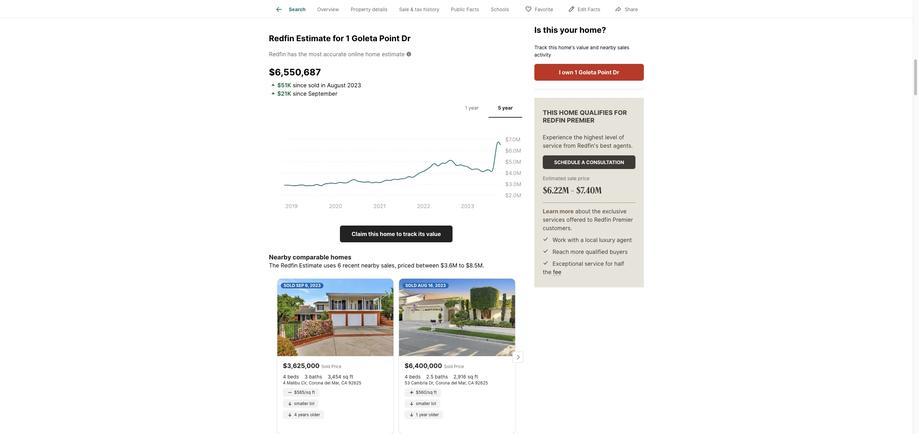 Task type: describe. For each thing, give the bounding box(es) containing it.
consultation
[[586, 159, 624, 165]]

year for 1 year
[[469, 105, 479, 111]]

sold
[[308, 82, 319, 89]]

4 left years
[[294, 413, 297, 418]]

redfin has the most accurate online home estimate
[[269, 51, 405, 58]]

track
[[534, 44, 547, 50]]

2.5
[[426, 374, 433, 380]]

exclusive
[[602, 208, 627, 215]]

level
[[605, 134, 617, 141]]

1 down $560/sq
[[416, 413, 418, 418]]

fee link
[[553, 269, 561, 276]]

smaller for $6,400,000
[[416, 402, 430, 407]]

sales,
[[381, 262, 396, 269]]

overview tab
[[311, 1, 345, 18]]

5 year tab
[[489, 99, 522, 116]]

nearby inside track this home's value and nearby sales activity
[[600, 44, 616, 50]]

track
[[403, 231, 417, 238]]

goleta inside button
[[579, 69, 596, 76]]

qualified
[[586, 249, 608, 256]]

a
[[581, 159, 585, 165]]

4 beds for $6,400,000
[[405, 374, 421, 380]]

$6,400,000
[[405, 363, 442, 370]]

$6.22m
[[543, 185, 569, 196]]

0 horizontal spatial dr
[[402, 34, 411, 43]]

92625 for $3,625,000
[[348, 381, 361, 386]]

the inside about the exclusive services offered to redfin premier customers.
[[592, 208, 601, 215]]

4 beds for $3,625,000
[[283, 374, 299, 380]]

photo of 53 cambria dr, corona del mar, ca 92625 image
[[399, 279, 515, 357]]

nearby
[[269, 254, 291, 261]]

to inside button
[[396, 231, 402, 238]]

tab list containing search
[[269, 0, 520, 18]]

home inside button
[[380, 231, 395, 238]]

1 year
[[465, 105, 479, 111]]

tax
[[415, 6, 422, 12]]

–
[[571, 185, 574, 196]]

1 year tab
[[455, 99, 489, 116]]

$3.6m
[[441, 262, 457, 269]]

this for home's
[[549, 44, 557, 50]]

buyers
[[610, 249, 628, 256]]

schools
[[491, 6, 509, 12]]

for for half
[[605, 260, 613, 267]]

homes
[[331, 254, 351, 261]]

3,454
[[328, 374, 341, 380]]

sq for $6,400,000
[[468, 374, 473, 380]]

ca for $3,625,000
[[341, 381, 347, 386]]

online
[[348, 51, 364, 58]]

sale & tax history
[[399, 6, 439, 12]]

2.5 baths
[[426, 374, 448, 380]]

$3,625,000 sold price
[[283, 363, 341, 370]]

most
[[309, 51, 322, 58]]

baths for $6,400,000
[[435, 374, 448, 380]]

lot for $3,625,000
[[309, 402, 315, 407]]

cambria
[[411, 381, 428, 386]]

own
[[562, 69, 573, 76]]

1 inside button
[[575, 69, 577, 76]]

0 vertical spatial goleta
[[352, 34, 377, 43]]

exceptional
[[553, 260, 583, 267]]

since sold in august 2023
[[291, 82, 361, 89]]

ft right $585/sq
[[312, 390, 315, 396]]

schedule
[[554, 159, 580, 165]]

agent
[[617, 237, 632, 244]]

from
[[564, 142, 576, 149]]

sold for $6,400,000
[[444, 364, 453, 370]]

with
[[568, 237, 579, 244]]

highest
[[584, 134, 604, 141]]

search
[[289, 6, 306, 12]]

5 year
[[498, 105, 513, 111]]

dr,
[[429, 381, 434, 386]]

estimated sale price $6.22m – $7.40m
[[543, 175, 602, 196]]

learn
[[543, 208, 558, 215]]

facts for edit facts
[[588, 6, 600, 12]]

local
[[585, 237, 597, 244]]

in
[[321, 82, 325, 89]]

qualifies
[[580, 109, 613, 116]]

1 inside tab
[[465, 105, 467, 111]]

between
[[416, 262, 439, 269]]

redfin left has on the left top of page
[[269, 51, 286, 58]]

schedule a consultation button
[[543, 156, 635, 169]]

estimate
[[382, 51, 405, 58]]

and
[[590, 44, 599, 50]]

learn more
[[543, 208, 574, 215]]

service inside 'exceptional service for half the'
[[585, 260, 604, 267]]

since for sold
[[293, 82, 307, 89]]

public facts tab
[[445, 1, 485, 18]]

edit facts
[[578, 6, 600, 12]]

1 horizontal spatial 2023
[[347, 82, 361, 89]]

your
[[560, 25, 578, 35]]

sales
[[617, 44, 629, 50]]

i
[[559, 69, 561, 76]]

accurate
[[323, 51, 346, 58]]

service inside the experience the highest level of service from redfin's best agents.
[[543, 142, 562, 149]]

4 left malibu
[[283, 381, 286, 386]]

baths for $3,625,000
[[309, 374, 322, 380]]

work with a local luxury agent
[[553, 237, 632, 244]]

beds for $6,400,000
[[409, 374, 421, 380]]

older for $6,400,000
[[429, 413, 439, 418]]

the right has on the left top of page
[[298, 51, 307, 58]]

work
[[553, 237, 566, 244]]

6
[[338, 262, 341, 269]]

redfin inside nearby comparable homes the redfin estimate uses 6 recent nearby sales, priced between $3.6m to $8.5m.
[[281, 262, 298, 269]]

sale & tax history tab
[[393, 1, 445, 18]]

53 cambria dr, corona del mar, ca 92625
[[405, 381, 488, 386]]

$51k
[[277, 82, 291, 89]]

reach more qualified buyers
[[553, 249, 628, 256]]

&
[[410, 6, 413, 12]]

3 baths
[[305, 374, 322, 380]]

of
[[619, 134, 624, 141]]

2,916
[[454, 374, 466, 380]]

aug
[[418, 283, 427, 289]]

5
[[498, 105, 501, 111]]

$560/sq
[[416, 390, 433, 396]]

ft down dr,
[[434, 390, 437, 396]]

details
[[372, 6, 387, 12]]

comparable
[[293, 254, 329, 261]]

corona for $3,625,000
[[309, 381, 323, 386]]

luxury
[[599, 237, 615, 244]]

to inside about the exclusive services offered to redfin premier customers.
[[587, 216, 593, 223]]

property details
[[351, 6, 387, 12]]

search link
[[275, 5, 306, 14]]

smaller lot for $3,625,000
[[294, 402, 315, 407]]

its
[[418, 231, 425, 238]]

92625 for $6,400,000
[[475, 381, 488, 386]]

public facts
[[451, 6, 479, 12]]

$21k
[[277, 90, 291, 97]]

sold aug 16, 2023
[[405, 283, 446, 289]]

fee
[[553, 269, 561, 276]]

the inside the experience the highest level of service from redfin's best agents.
[[574, 134, 582, 141]]



Task type: locate. For each thing, give the bounding box(es) containing it.
sq for $3,625,000
[[343, 374, 348, 380]]

priced
[[398, 262, 414, 269]]

0 horizontal spatial for
[[333, 34, 344, 43]]

1 horizontal spatial del
[[451, 381, 457, 386]]

more for learn
[[560, 208, 574, 215]]

facts
[[588, 6, 600, 12], [466, 6, 479, 12]]

is this your home?
[[534, 25, 606, 35]]

mar, for $3,625,000
[[332, 381, 340, 386]]

facts right edit
[[588, 6, 600, 12]]

for inside 'exceptional service for half the'
[[605, 260, 613, 267]]

september
[[308, 90, 337, 97]]

2 horizontal spatial to
[[587, 216, 593, 223]]

sq right 3,454 on the left of page
[[343, 374, 348, 380]]

lot up the 1 year older
[[431, 402, 436, 407]]

0 vertical spatial tab list
[[269, 0, 520, 18]]

1 vertical spatial dr
[[613, 69, 619, 76]]

redfin up has on the left top of page
[[269, 34, 294, 43]]

tab list containing 1 year
[[454, 98, 524, 118]]

0 horizontal spatial nearby
[[361, 262, 379, 269]]

1 horizontal spatial lot
[[431, 402, 436, 407]]

property
[[351, 6, 371, 12]]

schools tab
[[485, 1, 515, 18]]

year
[[469, 105, 479, 111], [502, 105, 513, 111], [419, 413, 428, 418]]

half
[[614, 260, 624, 267]]

0 horizontal spatial goleta
[[352, 34, 377, 43]]

2 mar, from the left
[[458, 381, 467, 386]]

1 92625 from the left
[[348, 381, 361, 386]]

for
[[333, 34, 344, 43], [605, 260, 613, 267]]

del for $3,625,000
[[324, 381, 330, 386]]

older down $560/sq ft
[[429, 413, 439, 418]]

sold for $6,400,000
[[405, 283, 417, 289]]

older
[[310, 413, 320, 418], [429, 413, 439, 418]]

2 horizontal spatial year
[[502, 105, 513, 111]]

to right $3.6m
[[459, 262, 464, 269]]

3,454 sq ft
[[328, 374, 353, 380]]

smaller lot down $560/sq ft
[[416, 402, 436, 407]]

redfin
[[269, 34, 294, 43], [269, 51, 286, 58], [594, 216, 611, 223], [281, 262, 298, 269]]

mar, for $6,400,000
[[458, 381, 467, 386]]

1 horizontal spatial point
[[598, 69, 612, 76]]

price up 2,916
[[454, 364, 464, 370]]

value inside button
[[426, 231, 441, 238]]

0 vertical spatial more
[[560, 208, 574, 215]]

nearby inside nearby comparable homes the redfin estimate uses 6 recent nearby sales, priced between $3.6m to $8.5m.
[[361, 262, 379, 269]]

1 vertical spatial for
[[605, 260, 613, 267]]

mar, down 2,916
[[458, 381, 467, 386]]

offered
[[566, 216, 586, 223]]

2 horizontal spatial 2023
[[435, 283, 446, 289]]

estimated
[[543, 175, 566, 181]]

since down $6,550,687
[[293, 82, 307, 89]]

1 4 beds from the left
[[283, 374, 299, 380]]

2 older from the left
[[429, 413, 439, 418]]

2 smaller lot from the left
[[416, 402, 436, 407]]

2 92625 from the left
[[475, 381, 488, 386]]

1 vertical spatial point
[[598, 69, 612, 76]]

to inside nearby comparable homes the redfin estimate uses 6 recent nearby sales, priced between $3.6m to $8.5m.
[[459, 262, 464, 269]]

sold
[[284, 283, 295, 289], [405, 283, 417, 289]]

1 horizontal spatial corona
[[435, 381, 450, 386]]

point
[[379, 34, 400, 43], [598, 69, 612, 76]]

share
[[625, 6, 638, 12]]

home?
[[579, 25, 606, 35]]

1 up online
[[346, 34, 350, 43]]

1 horizontal spatial to
[[459, 262, 464, 269]]

1 horizontal spatial facts
[[588, 6, 600, 12]]

2 sq from the left
[[468, 374, 473, 380]]

0 vertical spatial this
[[543, 25, 558, 35]]

4 beds up 53 on the bottom
[[405, 374, 421, 380]]

value left and on the top right of the page
[[576, 44, 589, 50]]

1 beds from the left
[[287, 374, 299, 380]]

sq right 2,916
[[468, 374, 473, 380]]

for for 1
[[333, 34, 344, 43]]

1 sold from the left
[[284, 283, 295, 289]]

sold for $3,625,000
[[284, 283, 295, 289]]

4 beds up malibu
[[283, 374, 299, 380]]

1 smaller from the left
[[294, 402, 308, 407]]

smaller down $585/sq
[[294, 402, 308, 407]]

92625 down 2,916 sq ft
[[475, 381, 488, 386]]

1 baths from the left
[[309, 374, 322, 380]]

claim this home to track its value button
[[340, 226, 452, 243]]

0 horizontal spatial point
[[379, 34, 400, 43]]

public
[[451, 6, 465, 12]]

favorite button
[[519, 2, 559, 16]]

2 del from the left
[[451, 381, 457, 386]]

1 horizontal spatial sq
[[468, 374, 473, 380]]

this inside track this home's value and nearby sales activity
[[549, 44, 557, 50]]

0 horizontal spatial mar,
[[332, 381, 340, 386]]

0 horizontal spatial baths
[[309, 374, 322, 380]]

2 baths from the left
[[435, 374, 448, 380]]

0 horizontal spatial corona
[[309, 381, 323, 386]]

a
[[580, 237, 584, 244]]

value inside track this home's value and nearby sales activity
[[576, 44, 589, 50]]

since right $21k
[[293, 90, 307, 97]]

0 horizontal spatial service
[[543, 142, 562, 149]]

service
[[543, 142, 562, 149], [585, 260, 604, 267]]

august
[[327, 82, 346, 89]]

1 vertical spatial goleta
[[579, 69, 596, 76]]

1 horizontal spatial nearby
[[600, 44, 616, 50]]

this right track
[[549, 44, 557, 50]]

4 down $3,625,000
[[283, 374, 286, 380]]

this inside claim this home to track its value button
[[368, 231, 379, 238]]

price inside $3,625,000 sold price
[[331, 364, 341, 370]]

1 mar, from the left
[[332, 381, 340, 386]]

1 horizontal spatial sold
[[444, 364, 453, 370]]

1 left 5
[[465, 105, 467, 111]]

photo of 4 malibu cir, corona del mar, ca 92625 image
[[277, 279, 393, 357]]

favorite
[[535, 6, 553, 12]]

1 horizontal spatial 4 beds
[[405, 374, 421, 380]]

ft
[[350, 374, 353, 380], [474, 374, 478, 380], [312, 390, 315, 396], [434, 390, 437, 396]]

beds up cambria
[[409, 374, 421, 380]]

1 horizontal spatial goleta
[[579, 69, 596, 76]]

beds for $3,625,000
[[287, 374, 299, 380]]

92625
[[348, 381, 361, 386], [475, 381, 488, 386]]

sold inside '$6,400,000 sold price'
[[444, 364, 453, 370]]

0 vertical spatial estimate
[[296, 34, 331, 43]]

facts for public facts
[[466, 6, 479, 12]]

dr up estimate
[[402, 34, 411, 43]]

0 horizontal spatial smaller
[[294, 402, 308, 407]]

0 horizontal spatial ca
[[341, 381, 347, 386]]

1 corona from the left
[[309, 381, 323, 386]]

2023 for $3,625,000
[[310, 283, 321, 289]]

0 horizontal spatial lot
[[309, 402, 315, 407]]

1 horizontal spatial smaller lot
[[416, 402, 436, 407]]

1 vertical spatial estimate
[[299, 262, 322, 269]]

del down 2,916
[[451, 381, 457, 386]]

1 vertical spatial home
[[380, 231, 395, 238]]

0 horizontal spatial value
[[426, 231, 441, 238]]

0 vertical spatial service
[[543, 142, 562, 149]]

0 vertical spatial for
[[333, 34, 344, 43]]

for
[[614, 109, 627, 116]]

claim
[[352, 231, 367, 238]]

ca down the 3,454 sq ft
[[341, 381, 347, 386]]

1 sold from the left
[[321, 364, 330, 370]]

2023 right 16,
[[435, 283, 446, 289]]

price up 3,454 on the left of page
[[331, 364, 341, 370]]

reach
[[553, 249, 569, 256]]

0 horizontal spatial 2023
[[310, 283, 321, 289]]

2 smaller from the left
[[416, 402, 430, 407]]

ca down 2,916 sq ft
[[468, 381, 474, 386]]

2 vertical spatial this
[[368, 231, 379, 238]]

redfin down exclusive
[[594, 216, 611, 223]]

baths up 4 malibu cir, corona del mar, ca 92625
[[309, 374, 322, 380]]

the right about
[[592, 208, 601, 215]]

1 older from the left
[[310, 413, 320, 418]]

0 horizontal spatial sold
[[284, 283, 295, 289]]

2 sold from the left
[[405, 283, 417, 289]]

0 vertical spatial to
[[587, 216, 593, 223]]

1 horizontal spatial price
[[454, 364, 464, 370]]

0 horizontal spatial beds
[[287, 374, 299, 380]]

baths up 53 cambria dr, corona del mar, ca 92625
[[435, 374, 448, 380]]

corona for $6,400,000
[[435, 381, 450, 386]]

0 horizontal spatial price
[[331, 364, 341, 370]]

year inside tab
[[469, 105, 479, 111]]

sold inside $3,625,000 sold price
[[321, 364, 330, 370]]

year inside tab
[[502, 105, 513, 111]]

1 horizontal spatial baths
[[435, 374, 448, 380]]

1 smaller lot from the left
[[294, 402, 315, 407]]

more
[[560, 208, 574, 215], [571, 249, 584, 256]]

for up redfin has the most accurate online home estimate
[[333, 34, 344, 43]]

0 horizontal spatial to
[[396, 231, 402, 238]]

2023 right 'august'
[[347, 82, 361, 89]]

year for 1 year older
[[419, 413, 428, 418]]

year left 5
[[469, 105, 479, 111]]

1 vertical spatial value
[[426, 231, 441, 238]]

estimate inside nearby comparable homes the redfin estimate uses 6 recent nearby sales, priced between $3.6m to $8.5m.
[[299, 262, 322, 269]]

home left track
[[380, 231, 395, 238]]

1 horizontal spatial year
[[469, 105, 479, 111]]

2 price from the left
[[454, 364, 464, 370]]

$585/sq
[[294, 390, 311, 396]]

0 horizontal spatial older
[[310, 413, 320, 418]]

1 horizontal spatial for
[[605, 260, 613, 267]]

1 vertical spatial this
[[549, 44, 557, 50]]

1 horizontal spatial 92625
[[475, 381, 488, 386]]

2 beds from the left
[[409, 374, 421, 380]]

premier
[[613, 216, 633, 223]]

smaller lot for $6,400,000
[[416, 402, 436, 407]]

the inside 'exceptional service for half the'
[[543, 269, 551, 276]]

sold
[[321, 364, 330, 370], [444, 364, 453, 370]]

i own 1 goleta point dr
[[559, 69, 619, 76]]

1 vertical spatial to
[[396, 231, 402, 238]]

0 vertical spatial home
[[365, 51, 380, 58]]

del down 3,454 on the left of page
[[324, 381, 330, 386]]

4 up 53 on the bottom
[[405, 374, 408, 380]]

1 horizontal spatial mar,
[[458, 381, 467, 386]]

redfin estimate for 1 goleta point dr
[[269, 34, 411, 43]]

property details tab
[[345, 1, 393, 18]]

2023 right 6,
[[310, 283, 321, 289]]

53
[[405, 381, 410, 386]]

1 horizontal spatial value
[[576, 44, 589, 50]]

1 vertical spatial service
[[585, 260, 604, 267]]

facts inside button
[[588, 6, 600, 12]]

smaller down $560/sq
[[416, 402, 430, 407]]

point inside button
[[598, 69, 612, 76]]

nearby left sales,
[[361, 262, 379, 269]]

year right 5
[[502, 105, 513, 111]]

corona down 2.5 baths
[[435, 381, 450, 386]]

1 lot from the left
[[309, 402, 315, 407]]

redfin down nearby
[[281, 262, 298, 269]]

1 right own
[[575, 69, 577, 76]]

0 vertical spatial dr
[[402, 34, 411, 43]]

more down with
[[571, 249, 584, 256]]

service down qualified
[[585, 260, 604, 267]]

price inside '$6,400,000 sold price'
[[454, 364, 464, 370]]

0 horizontal spatial sold
[[321, 364, 330, 370]]

year for 5 year
[[502, 105, 513, 111]]

corona down 3 baths on the bottom
[[309, 381, 323, 386]]

1 vertical spatial since
[[293, 90, 307, 97]]

sep
[[296, 283, 304, 289]]

point down and on the top right of the page
[[598, 69, 612, 76]]

2 corona from the left
[[435, 381, 450, 386]]

schedule a consultation
[[554, 159, 624, 165]]

1
[[346, 34, 350, 43], [575, 69, 577, 76], [465, 105, 467, 111], [416, 413, 418, 418]]

to left track
[[396, 231, 402, 238]]

0 horizontal spatial 92625
[[348, 381, 361, 386]]

mar,
[[332, 381, 340, 386], [458, 381, 467, 386]]

1 horizontal spatial service
[[585, 260, 604, 267]]

4 years older
[[294, 413, 320, 418]]

sold left 'aug'
[[405, 283, 417, 289]]

beds
[[287, 374, 299, 380], [409, 374, 421, 380]]

nearby right and on the top right of the page
[[600, 44, 616, 50]]

2 ca from the left
[[468, 381, 474, 386]]

sold up 2.5 baths
[[444, 364, 453, 370]]

1 horizontal spatial dr
[[613, 69, 619, 76]]

2023 for $6,400,000
[[435, 283, 446, 289]]

edit
[[578, 6, 586, 12]]

1 vertical spatial tab list
[[454, 98, 524, 118]]

smaller lot down $585/sq ft
[[294, 402, 315, 407]]

1 horizontal spatial older
[[429, 413, 439, 418]]

1 ca from the left
[[341, 381, 347, 386]]

$6,400,000 sold price
[[405, 363, 464, 370]]

year down $560/sq
[[419, 413, 428, 418]]

to down about
[[587, 216, 593, 223]]

point up estimate
[[379, 34, 400, 43]]

has
[[287, 51, 297, 58]]

1 sq from the left
[[343, 374, 348, 380]]

since for september
[[293, 90, 307, 97]]

ca for $6,400,000
[[468, 381, 474, 386]]

0 horizontal spatial smaller lot
[[294, 402, 315, 407]]

this
[[543, 109, 558, 116]]

to
[[587, 216, 593, 223], [396, 231, 402, 238], [459, 262, 464, 269]]

0 horizontal spatial 4 beds
[[283, 374, 299, 380]]

tab list
[[269, 0, 520, 18], [454, 98, 524, 118]]

sold for $3,625,000
[[321, 364, 330, 370]]

goleta right own
[[579, 69, 596, 76]]

more up 'offered'
[[560, 208, 574, 215]]

more for reach
[[571, 249, 584, 256]]

ca
[[341, 381, 347, 386], [468, 381, 474, 386]]

1 horizontal spatial smaller
[[416, 402, 430, 407]]

i own 1 goleta point dr button
[[534, 64, 644, 81]]

exceptional service for half the
[[543, 260, 624, 276]]

premier
[[567, 117, 594, 124]]

this for home
[[368, 231, 379, 238]]

is
[[534, 25, 541, 35]]

smaller for $3,625,000
[[294, 402, 308, 407]]

the up the from
[[574, 134, 582, 141]]

1 horizontal spatial beds
[[409, 374, 421, 380]]

0 horizontal spatial del
[[324, 381, 330, 386]]

home right online
[[365, 51, 380, 58]]

price for $6,400,000
[[454, 364, 464, 370]]

lot for $6,400,000
[[431, 402, 436, 407]]

lot up the 4 years older
[[309, 402, 315, 407]]

goleta up online
[[352, 34, 377, 43]]

smaller
[[294, 402, 308, 407], [416, 402, 430, 407]]

goleta
[[352, 34, 377, 43], [579, 69, 596, 76]]

dr down the sales
[[613, 69, 619, 76]]

4 beds
[[283, 374, 299, 380], [405, 374, 421, 380]]

0 horizontal spatial year
[[419, 413, 428, 418]]

about
[[575, 208, 590, 215]]

estimate down comparable at left
[[299, 262, 322, 269]]

0 horizontal spatial facts
[[466, 6, 479, 12]]

this right claim
[[368, 231, 379, 238]]

this home qualifies for redfin premier
[[543, 109, 627, 124]]

2 vertical spatial to
[[459, 262, 464, 269]]

price for $3,625,000
[[331, 364, 341, 370]]

this for your
[[543, 25, 558, 35]]

cir,
[[301, 381, 308, 386]]

1 year older
[[416, 413, 439, 418]]

sold left sep
[[284, 283, 295, 289]]

del for $6,400,000
[[451, 381, 457, 386]]

2 lot from the left
[[431, 402, 436, 407]]

2 sold from the left
[[444, 364, 453, 370]]

the left fee
[[543, 269, 551, 276]]

activity
[[534, 52, 551, 58]]

0 vertical spatial point
[[379, 34, 400, 43]]

mar, down 3,454 on the left of page
[[332, 381, 340, 386]]

2 4 beds from the left
[[405, 374, 421, 380]]

1 horizontal spatial sold
[[405, 283, 417, 289]]

ft right 3,454 on the left of page
[[350, 374, 353, 380]]

older right years
[[310, 413, 320, 418]]

facts right public
[[466, 6, 479, 12]]

ft right 2,916
[[474, 374, 478, 380]]

sq
[[343, 374, 348, 380], [468, 374, 473, 380]]

this right is
[[543, 25, 558, 35]]

estimate up most
[[296, 34, 331, 43]]

$6,550,687
[[269, 67, 321, 78]]

sold up 3,454 on the left of page
[[321, 364, 330, 370]]

next image
[[512, 352, 524, 363]]

for left half
[[605, 260, 613, 267]]

0 vertical spatial since
[[293, 82, 307, 89]]

nearby comparable homes the redfin estimate uses 6 recent nearby sales, priced between $3.6m to $8.5m.
[[269, 254, 484, 269]]

1 del from the left
[[324, 381, 330, 386]]

1 price from the left
[[331, 364, 341, 370]]

service down the experience
[[543, 142, 562, 149]]

0 horizontal spatial sq
[[343, 374, 348, 380]]

value right its
[[426, 231, 441, 238]]

redfin inside about the exclusive services offered to redfin premier customers.
[[594, 216, 611, 223]]

beds up malibu
[[287, 374, 299, 380]]

redfin
[[543, 117, 565, 124]]

1 vertical spatial more
[[571, 249, 584, 256]]

older for $3,625,000
[[310, 413, 320, 418]]

historical redfin estimate graph chart image
[[269, 118, 524, 218]]

facts inside tab
[[466, 6, 479, 12]]

1 vertical spatial nearby
[[361, 262, 379, 269]]

16,
[[428, 283, 434, 289]]

about the exclusive services offered to redfin premier customers.
[[543, 208, 633, 232]]

92625 down the 3,454 sq ft
[[348, 381, 361, 386]]

history
[[423, 6, 439, 12]]

1 horizontal spatial ca
[[468, 381, 474, 386]]

0 vertical spatial nearby
[[600, 44, 616, 50]]

0 vertical spatial value
[[576, 44, 589, 50]]

dr inside button
[[613, 69, 619, 76]]



Task type: vqa. For each thing, say whether or not it's contained in the screenshot.
1-844-759-7732
no



